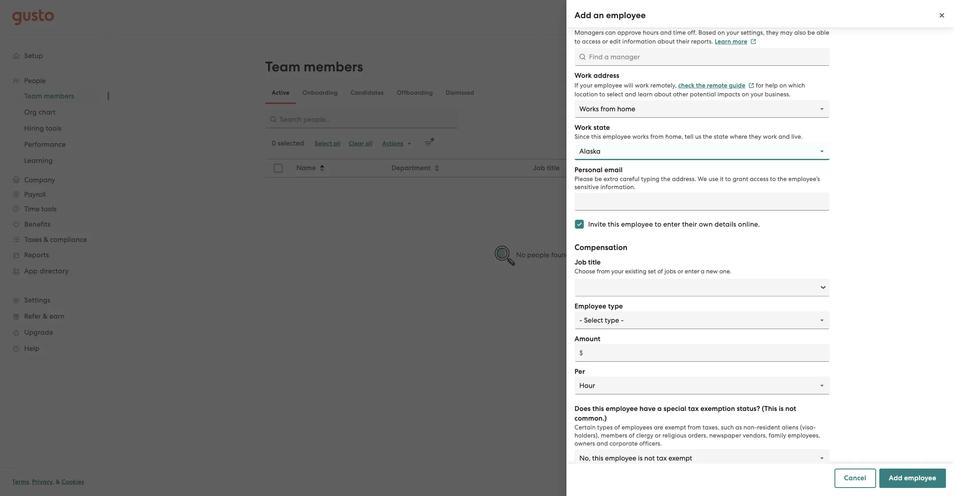 Task type: describe. For each thing, give the bounding box(es) containing it.
set
[[648, 268, 656, 275]]

learn
[[638, 91, 653, 98]]

select
[[607, 91, 624, 98]]

amount
[[575, 335, 601, 344]]

the up potential
[[696, 82, 706, 89]]

if your employee will work remotely,
[[575, 82, 677, 89]]

off.
[[688, 29, 697, 36]]

address.
[[672, 176, 696, 183]]

the inside work state since this employee works from home, tell us the state where they work and live.
[[703, 133, 713, 141]]

they inside work state since this employee works from home, tell us the state where they work and live.
[[749, 133, 762, 141]]

sensitive
[[575, 184, 599, 191]]

1 , from the left
[[29, 479, 31, 486]]

common.)
[[575, 415, 607, 423]]

managers can approve hours and time off. based on your settings, they may also be able to access or edit information about their reports.
[[575, 29, 830, 45]]

employee for invite
[[621, 221, 653, 229]]

your inside managers can approve hours and time off. based on your settings, they may also be able to access or edit information about their reports.
[[727, 29, 739, 36]]

where
[[730, 133, 748, 141]]

team members
[[265, 59, 363, 75]]

onboarding
[[303, 89, 338, 97]]

which
[[789, 82, 805, 89]]

remote
[[707, 82, 728, 89]]

(optional)
[[607, 19, 638, 27]]

business.
[[765, 91, 791, 98]]

0 horizontal spatial work
[[635, 82, 649, 89]]

location
[[575, 91, 598, 98]]

add a team member button
[[711, 59, 798, 78]]

the left employee's
[[778, 176, 787, 183]]

be inside "personal email please be extra careful typing the address. we use it to grant access to the employee's sensitive information."
[[595, 176, 602, 183]]

hours
[[643, 29, 659, 36]]

job title choose from your existing set of jobs or enter a new one.
[[575, 258, 732, 275]]

owners
[[575, 441, 595, 448]]

certain
[[575, 424, 596, 432]]

cancel
[[844, 475, 867, 483]]

dialog main content element
[[567, 0, 954, 468]]

they inside managers can approve hours and time off. based on your settings, they may also be able to access or edit information about their reports.
[[766, 29, 779, 36]]

select all
[[315, 140, 341, 147]]

department
[[392, 164, 431, 172]]

does this employee have a special tax exemption status? (this is not common.) certain types of employees are exempt from taxes, such as non-resident aliens (visa- holders), members of clergy or religious orders, newspaper vendors, family employees, owners and corporate officers.
[[575, 405, 820, 448]]

found
[[551, 251, 570, 259]]

select all button
[[311, 137, 345, 150]]

enter inside job title choose from your existing set of jobs or enter a new one.
[[685, 268, 700, 275]]

jobs
[[665, 268, 676, 275]]

reports.
[[691, 38, 713, 45]]

and inside 'for help on which location to select and learn about other potential impacts on your business.'
[[625, 91, 636, 98]]

type for employment type
[[663, 164, 677, 172]]

employee type
[[575, 303, 623, 311]]

0 vertical spatial enter
[[663, 221, 681, 229]]

1 vertical spatial their
[[682, 221, 697, 229]]

aliens
[[782, 424, 799, 432]]

employee for if
[[594, 82, 622, 89]]

0 selected
[[272, 139, 304, 147]]

or inside job title choose from your existing set of jobs or enter a new one.
[[678, 268, 683, 275]]

a inside button
[[737, 64, 741, 73]]

impacts
[[718, 91, 740, 98]]

online.
[[738, 221, 760, 229]]

terms
[[12, 479, 29, 486]]

or inside managers can approve hours and time off. based on your settings, they may also be able to access or edit information about their reports.
[[602, 38, 608, 45]]

clear all
[[349, 140, 373, 147]]

check the remote guide link
[[678, 82, 754, 89]]

(this
[[762, 405, 777, 414]]

members inside the does this employee have a special tax exemption status? (this is not common.) certain types of employees are exempt from taxes, such as non-resident aliens (visa- holders), members of clergy or religious orders, newspaper vendors, family employees, owners and corporate officers.
[[601, 433, 628, 440]]

all for clear all
[[366, 140, 373, 147]]

member
[[761, 64, 789, 73]]

taxes,
[[703, 424, 720, 432]]

remotely,
[[651, 82, 677, 89]]

employee's
[[789, 176, 820, 183]]

does
[[575, 405, 591, 414]]

invite
[[588, 221, 606, 229]]

title
[[588, 258, 601, 267]]

we
[[698, 176, 707, 183]]

also
[[795, 29, 806, 36]]

be inside managers can approve hours and time off. based on your settings, they may also be able to access or edit information about their reports.
[[808, 29, 815, 36]]

of inside job title choose from your existing set of jobs or enter a new one.
[[658, 268, 663, 275]]

all for select all
[[334, 140, 341, 147]]

to inside managers can approve hours and time off. based on your settings, they may also be able to access or edit information about their reports.
[[575, 38, 581, 45]]

based
[[699, 29, 716, 36]]

guide
[[729, 82, 746, 89]]

status?
[[737, 405, 760, 414]]

0 vertical spatial members
[[304, 59, 363, 75]]

clergy
[[636, 433, 654, 440]]

clear
[[349, 140, 364, 147]]

new
[[706, 268, 718, 275]]

works
[[633, 133, 649, 141]]

add employee
[[889, 475, 937, 483]]

help
[[766, 82, 778, 89]]

learn more
[[715, 38, 748, 45]]

is
[[779, 405, 784, 414]]

from inside work state since this employee works from home, tell us the state where they work and live.
[[651, 133, 664, 141]]

work for work state since this employee works from home, tell us the state where they work and live.
[[575, 124, 592, 132]]

this inside work state since this employee works from home, tell us the state where they work and live.
[[591, 133, 601, 141]]

no
[[516, 251, 526, 259]]

since
[[575, 133, 590, 141]]

manager
[[575, 19, 605, 28]]

work state since this employee works from home, tell us the state where they work and live.
[[575, 124, 803, 141]]

access inside "personal email please be extra careful typing the address. we use it to grant access to the employee's sensitive information."
[[750, 176, 769, 183]]

0 selected status
[[272, 139, 304, 147]]

family
[[769, 433, 787, 440]]

employees
[[622, 424, 653, 432]]

add for add an employee
[[575, 10, 592, 21]]

personal
[[575, 166, 603, 174]]

vendors,
[[743, 433, 767, 440]]

compensation
[[575, 243, 628, 252]]

religious
[[663, 433, 687, 440]]

add an employee
[[575, 10, 646, 21]]

active
[[272, 89, 290, 97]]

per
[[575, 368, 585, 376]]

active button
[[265, 83, 296, 103]]

orders,
[[688, 433, 708, 440]]



Task type: vqa. For each thing, say whether or not it's contained in the screenshot.
1st Free with the Plus and Premium plans from the top
no



Task type: locate. For each thing, give the bounding box(es) containing it.
will
[[624, 82, 634, 89]]

opens in a new tab image for learn more
[[751, 39, 756, 45]]

add for add a team member
[[721, 64, 735, 73]]

0 vertical spatial of
[[658, 268, 663, 275]]

clear all button
[[345, 137, 377, 150]]

0 horizontal spatial enter
[[663, 221, 681, 229]]

and down will
[[625, 91, 636, 98]]

0 horizontal spatial state
[[594, 124, 610, 132]]

and left live.
[[779, 133, 790, 141]]

2 all from the left
[[366, 140, 373, 147]]

and inside work state since this employee works from home, tell us the state where they work and live.
[[779, 133, 790, 141]]

1 horizontal spatial members
[[601, 433, 628, 440]]

1 vertical spatial from
[[597, 268, 610, 275]]

opens in a new tab image left the for
[[749, 83, 754, 89]]

type inside dialog main content element
[[608, 303, 623, 311]]

job
[[575, 258, 587, 267]]

enter left own
[[663, 221, 681, 229]]

and down types
[[597, 441, 608, 448]]

1 vertical spatial type
[[608, 303, 623, 311]]

&
[[56, 479, 60, 486]]

typing
[[641, 176, 660, 183]]

0 vertical spatial or
[[602, 38, 608, 45]]

0 vertical spatial from
[[651, 133, 664, 141]]

0 horizontal spatial on
[[718, 29, 725, 36]]

2 horizontal spatial a
[[737, 64, 741, 73]]

1 vertical spatial members
[[601, 433, 628, 440]]

offboarding
[[397, 89, 433, 97]]

team
[[265, 59, 300, 75]]

work
[[575, 71, 592, 80], [575, 124, 592, 132]]

0 vertical spatial opens in a new tab image
[[751, 39, 756, 45]]

Search people... field
[[265, 111, 459, 128]]

, left privacy link
[[29, 479, 31, 486]]

on up learn at top
[[718, 29, 725, 36]]

0 vertical spatial access
[[582, 38, 601, 45]]

0 horizontal spatial from
[[597, 268, 610, 275]]

employee inside the does this employee have a special tax exemption status? (this is not common.) certain types of employees are exempt from taxes, such as non-resident aliens (visa- holders), members of clergy or religious orders, newspaper vendors, family employees, owners and corporate officers.
[[606, 405, 638, 414]]

a inside job title choose from your existing set of jobs or enter a new one.
[[701, 268, 705, 275]]

this for does
[[593, 405, 604, 414]]

edit
[[610, 38, 621, 45]]

the right the us
[[703, 133, 713, 141]]

non-
[[744, 424, 757, 432]]

0 horizontal spatial or
[[602, 38, 608, 45]]

0 vertical spatial work
[[575, 71, 592, 80]]

0 vertical spatial be
[[808, 29, 815, 36]]

learn more link
[[715, 38, 756, 45]]

0 horizontal spatial members
[[304, 59, 363, 75]]

1 vertical spatial of
[[615, 424, 620, 432]]

add
[[575, 10, 592, 21], [721, 64, 735, 73], [889, 475, 903, 483]]

1 work from the top
[[575, 71, 592, 80]]

existing
[[625, 268, 647, 275]]

1 vertical spatial work
[[575, 124, 592, 132]]

a right have
[[658, 405, 662, 414]]

1 vertical spatial this
[[608, 221, 620, 229]]

work for work address
[[575, 71, 592, 80]]

1 horizontal spatial work
[[763, 133, 777, 141]]

this
[[591, 133, 601, 141], [608, 221, 620, 229], [593, 405, 604, 414]]

1 horizontal spatial on
[[742, 91, 749, 98]]

1 vertical spatial or
[[678, 268, 683, 275]]

1 vertical spatial work
[[763, 133, 777, 141]]

or left edit in the top of the page
[[602, 38, 608, 45]]

this inside the does this employee have a special tax exemption status? (this is not common.) certain types of employees are exempt from taxes, such as non-resident aliens (visa- holders), members of clergy or religious orders, newspaper vendors, family employees, owners and corporate officers.
[[593, 405, 604, 414]]

work inside work state since this employee works from home, tell us the state where they work and live.
[[763, 133, 777, 141]]

1 vertical spatial about
[[654, 91, 672, 98]]

2 horizontal spatial from
[[688, 424, 701, 432]]

2 , from the left
[[53, 479, 54, 486]]

have
[[640, 405, 656, 414]]

Select all rows on this page checkbox
[[269, 160, 287, 177]]

to inside 'for help on which location to select and learn about other potential impacts on your business.'
[[600, 91, 605, 98]]

members up the onboarding button
[[304, 59, 363, 75]]

be right also
[[808, 29, 815, 36]]

access
[[582, 38, 601, 45], [750, 176, 769, 183]]

2 vertical spatial of
[[629, 433, 635, 440]]

1 horizontal spatial of
[[629, 433, 635, 440]]

Job title field
[[580, 283, 582, 293]]

careful
[[620, 176, 640, 183]]

your up the location
[[580, 82, 593, 89]]

this for invite
[[608, 221, 620, 229]]

1 vertical spatial state
[[714, 133, 728, 141]]

0 horizontal spatial add
[[575, 10, 592, 21]]

learn
[[715, 38, 731, 45]]

from up orders,
[[688, 424, 701, 432]]

Amount field
[[575, 345, 830, 362]]

an
[[594, 10, 604, 21]]

your
[[727, 29, 739, 36], [580, 82, 593, 89], [751, 91, 764, 98], [612, 268, 624, 275]]

or right jobs
[[678, 268, 683, 275]]

check
[[678, 82, 695, 89]]

this right the since
[[591, 133, 601, 141]]

new notifications image
[[424, 140, 433, 148]]

2 vertical spatial add
[[889, 475, 903, 483]]

employee for add
[[606, 10, 646, 21]]

no people found
[[516, 251, 570, 259]]

manager (optional)
[[575, 19, 638, 28]]

of right set
[[658, 268, 663, 275]]

1 vertical spatial enter
[[685, 268, 700, 275]]

add a team member drawer dialog
[[567, 0, 954, 497]]

type for employee type
[[608, 303, 623, 311]]

access right the "grant"
[[750, 176, 769, 183]]

0 horizontal spatial type
[[608, 303, 623, 311]]

team members tab list
[[265, 82, 798, 104]]

work
[[635, 82, 649, 89], [763, 133, 777, 141]]

about inside 'for help on which location to select and learn about other potential impacts on your business.'
[[654, 91, 672, 98]]

or down are
[[655, 433, 661, 440]]

your inside job title choose from your existing set of jobs or enter a new one.
[[612, 268, 624, 275]]

their left own
[[682, 221, 697, 229]]

of down employees at right bottom
[[629, 433, 635, 440]]

0 horizontal spatial all
[[334, 140, 341, 147]]

people
[[527, 251, 550, 259]]

live.
[[792, 133, 803, 141]]

from right works
[[651, 133, 664, 141]]

type right employee at the right of page
[[608, 303, 623, 311]]

1 vertical spatial a
[[701, 268, 705, 275]]

work inside work state since this employee works from home, tell us the state where they work and live.
[[575, 124, 592, 132]]

2 horizontal spatial on
[[780, 82, 787, 89]]

opens in a new tab image
[[751, 39, 756, 45], [749, 83, 754, 89]]

able
[[817, 29, 830, 36]]

about down "remotely,"
[[654, 91, 672, 98]]

all inside clear all button
[[366, 140, 373, 147]]

from inside the does this employee have a special tax exemption status? (this is not common.) certain types of employees are exempt from taxes, such as non-resident aliens (visa- holders), members of clergy or religious orders, newspaper vendors, family employees, owners and corporate officers.
[[688, 424, 701, 432]]

exemption
[[701, 405, 735, 414]]

0 vertical spatial on
[[718, 29, 725, 36]]

2 vertical spatial from
[[688, 424, 701, 432]]

to
[[575, 38, 581, 45], [600, 91, 605, 98], [725, 176, 731, 183], [770, 176, 776, 183], [655, 221, 662, 229]]

all right 'select'
[[334, 140, 341, 147]]

Invite this employee to enter their own details online. checkbox
[[571, 216, 588, 233]]

0 horizontal spatial a
[[658, 405, 662, 414]]

new notifications image
[[424, 140, 433, 148]]

1 horizontal spatial all
[[366, 140, 373, 147]]

from down title
[[597, 268, 610, 275]]

enter left new
[[685, 268, 700, 275]]

one.
[[720, 268, 732, 275]]

employment type button
[[616, 160, 798, 177]]

2 horizontal spatial or
[[678, 268, 683, 275]]

opens in a new tab image inside learn more link
[[751, 39, 756, 45]]

it
[[720, 176, 724, 183]]

special
[[664, 405, 687, 414]]

1 horizontal spatial add
[[721, 64, 735, 73]]

employment type
[[621, 164, 677, 172]]

2 vertical spatial this
[[593, 405, 604, 414]]

of right types
[[615, 424, 620, 432]]

a left new
[[701, 268, 705, 275]]

(visa-
[[800, 424, 816, 432]]

0
[[272, 139, 276, 147]]

onboarding button
[[296, 83, 344, 103]]

tax
[[688, 405, 699, 414]]

us
[[695, 133, 702, 141]]

be left 'extra'
[[595, 176, 602, 183]]

type inside button
[[663, 164, 677, 172]]

1 horizontal spatial a
[[701, 268, 705, 275]]

0 horizontal spatial ,
[[29, 479, 31, 486]]

0 vertical spatial work
[[635, 82, 649, 89]]

2 vertical spatial on
[[742, 91, 749, 98]]

add inside 'button'
[[889, 475, 903, 483]]

their down time
[[677, 38, 690, 45]]

0 vertical spatial type
[[663, 164, 677, 172]]

opens in a new tab image inside check the remote guide link
[[749, 83, 754, 89]]

and inside managers can approve hours and time off. based on your settings, they may also be able to access or edit information about their reports.
[[660, 29, 672, 36]]

0 horizontal spatial of
[[615, 424, 620, 432]]

about down time
[[658, 38, 675, 45]]

add inside button
[[721, 64, 735, 73]]

2 vertical spatial a
[[658, 405, 662, 414]]

1 vertical spatial access
[[750, 176, 769, 183]]

and inside the does this employee have a special tax exemption status? (this is not common.) certain types of employees are exempt from taxes, such as non-resident aliens (visa- holders), members of clergy or religious orders, newspaper vendors, family employees, owners and corporate officers.
[[597, 441, 608, 448]]

can
[[606, 29, 616, 36]]

0 vertical spatial they
[[766, 29, 779, 36]]

0 vertical spatial state
[[594, 124, 610, 132]]

this up common.)
[[593, 405, 604, 414]]

1 horizontal spatial ,
[[53, 479, 54, 486]]

state left where
[[714, 133, 728, 141]]

if
[[575, 82, 579, 89]]

access down managers
[[582, 38, 601, 45]]

opens in a new tab image down settings,
[[751, 39, 756, 45]]

your inside 'for help on which location to select and learn about other potential impacts on your business.'
[[751, 91, 764, 98]]

your left existing
[[612, 268, 624, 275]]

invite this employee to enter their own details online.
[[588, 221, 760, 229]]

employee for does
[[606, 405, 638, 414]]

for
[[756, 82, 764, 89]]

a left team
[[737, 64, 741, 73]]

exempt
[[665, 424, 686, 432]]

or inside the does this employee have a special tax exemption status? (this is not common.) certain types of employees are exempt from taxes, such as non-resident aliens (visa- holders), members of clergy or religious orders, newspaper vendors, family employees, owners and corporate officers.
[[655, 433, 661, 440]]

choose
[[575, 268, 596, 275]]

work up learn
[[635, 82, 649, 89]]

Manager field
[[575, 48, 830, 66]]

add for add employee
[[889, 475, 903, 483]]

such
[[721, 424, 734, 432]]

members down types
[[601, 433, 628, 440]]

2 horizontal spatial add
[[889, 475, 903, 483]]

work left live.
[[763, 133, 777, 141]]

1 vertical spatial they
[[749, 133, 762, 141]]

work up if
[[575, 71, 592, 80]]

0 horizontal spatial they
[[749, 133, 762, 141]]

1 horizontal spatial from
[[651, 133, 664, 141]]

about
[[658, 38, 675, 45], [654, 91, 672, 98]]

0 vertical spatial add
[[575, 10, 592, 21]]

, left &
[[53, 479, 54, 486]]

please
[[575, 176, 593, 183]]

2 vertical spatial or
[[655, 433, 661, 440]]

0 vertical spatial this
[[591, 133, 601, 141]]

on down guide
[[742, 91, 749, 98]]

dismissed
[[446, 89, 474, 97]]

1 horizontal spatial type
[[663, 164, 677, 172]]

home image
[[12, 9, 54, 25]]

as
[[736, 424, 742, 432]]

time
[[673, 29, 686, 36]]

cancel button
[[835, 469, 876, 489]]

department button
[[387, 160, 528, 177]]

state down select
[[594, 124, 610, 132]]

your up learn more
[[727, 29, 739, 36]]

their inside managers can approve hours and time off. based on your settings, they may also be able to access or edit information about their reports.
[[677, 38, 690, 45]]

employees,
[[788, 433, 820, 440]]

1 horizontal spatial state
[[714, 133, 728, 141]]

the right typing
[[661, 176, 671, 183]]

dismissed button
[[439, 83, 481, 103]]

candidates button
[[344, 83, 390, 103]]

type up address. in the top right of the page
[[663, 164, 677, 172]]

from inside job title choose from your existing set of jobs or enter a new one.
[[597, 268, 610, 275]]

personal email please be extra careful typing the address. we use it to grant access to the employee's sensitive information.
[[575, 166, 820, 191]]

candidates
[[351, 89, 384, 97]]

on inside managers can approve hours and time off. based on your settings, they may also be able to access or edit information about their reports.
[[718, 29, 725, 36]]

a inside the does this employee have a special tax exemption status? (this is not common.) certain types of employees are exempt from taxes, such as non-resident aliens (visa- holders), members of clergy or religious orders, newspaper vendors, family employees, owners and corporate officers.
[[658, 405, 662, 414]]

of
[[658, 268, 663, 275], [615, 424, 620, 432], [629, 433, 635, 440]]

0 vertical spatial a
[[737, 64, 741, 73]]

own
[[699, 221, 713, 229]]

1 vertical spatial be
[[595, 176, 602, 183]]

access inside managers can approve hours and time off. based on your settings, they may also be able to access or edit information about their reports.
[[582, 38, 601, 45]]

1 vertical spatial opens in a new tab image
[[749, 83, 754, 89]]

2 work from the top
[[575, 124, 592, 132]]

0 vertical spatial about
[[658, 38, 675, 45]]

1 horizontal spatial be
[[808, 29, 815, 36]]

0 vertical spatial their
[[677, 38, 690, 45]]

1 horizontal spatial enter
[[685, 268, 700, 275]]

employee inside work state since this employee works from home, tell us the state where they work and live.
[[603, 133, 631, 141]]

Personal email field
[[575, 193, 830, 211]]

about inside managers can approve hours and time off. based on your settings, they may also be able to access or edit information about their reports.
[[658, 38, 675, 45]]

work address
[[575, 71, 620, 80]]

this right invite
[[608, 221, 620, 229]]

work up the since
[[575, 124, 592, 132]]

1 all from the left
[[334, 140, 341, 147]]

1 horizontal spatial they
[[766, 29, 779, 36]]

for help on which location to select and learn about other potential impacts on your business.
[[575, 82, 805, 98]]

on up business.
[[780, 82, 787, 89]]

all right clear
[[366, 140, 373, 147]]

the
[[696, 82, 706, 89], [703, 133, 713, 141], [661, 176, 671, 183], [778, 176, 787, 183]]

account menu element
[[798, 0, 942, 34]]

your down the for
[[751, 91, 764, 98]]

name
[[296, 164, 316, 172]]

1 vertical spatial on
[[780, 82, 787, 89]]

0 horizontal spatial be
[[595, 176, 602, 183]]

0 horizontal spatial access
[[582, 38, 601, 45]]

selected
[[278, 139, 304, 147]]

employee inside 'button'
[[904, 475, 937, 483]]

1 horizontal spatial or
[[655, 433, 661, 440]]

enter
[[663, 221, 681, 229], [685, 268, 700, 275]]

check the remote guide
[[678, 82, 746, 89]]

1 vertical spatial add
[[721, 64, 735, 73]]

1 horizontal spatial access
[[750, 176, 769, 183]]

opens in a new tab image for check the remote guide
[[749, 83, 754, 89]]

2 horizontal spatial of
[[658, 268, 663, 275]]

all inside select all button
[[334, 140, 341, 147]]

home,
[[666, 133, 683, 141]]

use
[[709, 176, 719, 183]]

they left may
[[766, 29, 779, 36]]

name button
[[292, 160, 386, 177]]

and left time
[[660, 29, 672, 36]]

types
[[597, 424, 613, 432]]

all
[[334, 140, 341, 147], [366, 140, 373, 147]]

they right where
[[749, 133, 762, 141]]



